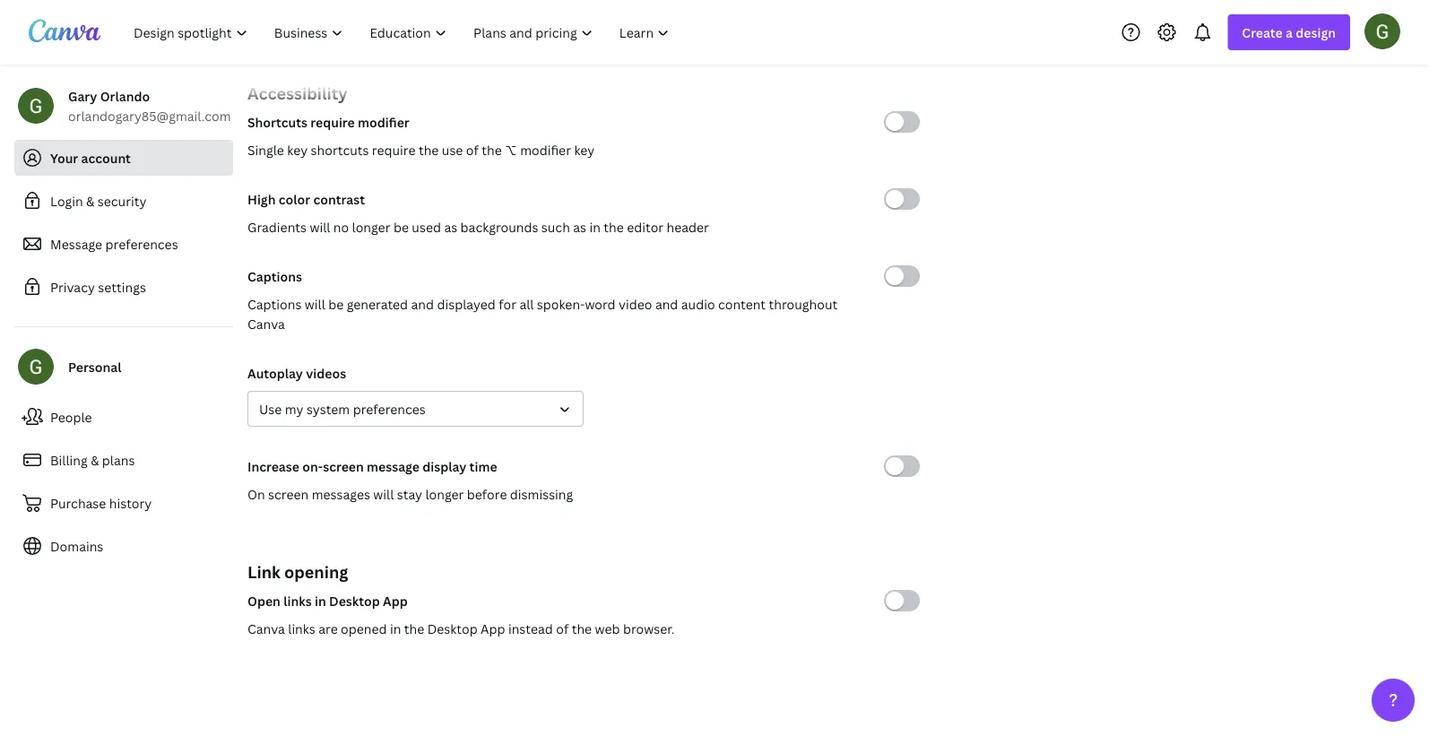 Task type: locate. For each thing, give the bounding box(es) containing it.
increase on-screen message display time
[[247, 458, 497, 475]]

the
[[419, 141, 439, 158], [482, 141, 502, 158], [604, 218, 624, 235], [404, 620, 424, 637], [572, 620, 592, 637]]

1 horizontal spatial as
[[573, 218, 586, 235]]

desktop
[[329, 592, 380, 609], [427, 620, 478, 637]]

1 vertical spatial captions
[[247, 295, 302, 312]]

screen up messages
[[323, 458, 364, 475]]

of right instead
[[556, 620, 569, 637]]

browser.
[[623, 620, 675, 637]]

orlandogary85@gmail.com
[[68, 107, 231, 124]]

captions will be generated and displayed for all spoken-word video and audio content throughout canva
[[247, 295, 838, 332]]

app up opened
[[383, 592, 408, 609]]

and left displayed
[[411, 295, 434, 312]]

domains
[[50, 537, 103, 555]]

billing & plans
[[50, 451, 135, 468]]

0 vertical spatial app
[[383, 592, 408, 609]]

use my system preferences
[[259, 400, 426, 417]]

links down link opening
[[283, 592, 312, 609]]

messages
[[312, 485, 370, 503]]

in right such
[[589, 218, 601, 235]]

create a design button
[[1228, 14, 1350, 50]]

0 horizontal spatial and
[[411, 295, 434, 312]]

1 horizontal spatial longer
[[425, 485, 464, 503]]

will for no
[[310, 218, 330, 235]]

high color contrast
[[247, 191, 365, 208]]

0 horizontal spatial key
[[287, 141, 308, 158]]

canva links are opened in the desktop app instead of the web browser.
[[247, 620, 675, 637]]

preferences down login & security link
[[105, 235, 178, 252]]

be left generated
[[328, 295, 344, 312]]

will inside captions will be generated and displayed for all spoken-word video and audio content throughout canva
[[305, 295, 325, 312]]

1 vertical spatial require
[[372, 141, 416, 158]]

1 captions from the top
[[247, 268, 302, 285]]

canva up autoplay
[[247, 315, 285, 332]]

0 horizontal spatial be
[[328, 295, 344, 312]]

autoplay videos
[[247, 364, 346, 381]]

1 horizontal spatial require
[[372, 141, 416, 158]]

1 as from the left
[[444, 218, 457, 235]]

desktop up opened
[[329, 592, 380, 609]]

1 vertical spatial will
[[305, 295, 325, 312]]

0 horizontal spatial longer
[[352, 218, 390, 235]]

& right login
[[86, 192, 94, 209]]

0 vertical spatial preferences
[[105, 235, 178, 252]]

modifier
[[358, 113, 409, 130], [520, 141, 571, 158]]

history
[[109, 494, 152, 511]]

require up shortcuts at the left of page
[[311, 113, 355, 130]]

links
[[283, 592, 312, 609], [288, 620, 315, 637]]

1 horizontal spatial desktop
[[427, 620, 478, 637]]

1 vertical spatial links
[[288, 620, 315, 637]]

modifier right ⌥
[[520, 141, 571, 158]]

people
[[50, 408, 92, 425]]

instead
[[508, 620, 553, 637]]

& left the plans
[[91, 451, 99, 468]]

of right use at top
[[466, 141, 479, 158]]

0 vertical spatial captions
[[247, 268, 302, 285]]

display
[[422, 458, 466, 475]]

longer
[[352, 218, 390, 235], [425, 485, 464, 503]]

0 horizontal spatial as
[[444, 218, 457, 235]]

0 vertical spatial &
[[86, 192, 94, 209]]

0 vertical spatial modifier
[[358, 113, 409, 130]]

require right shortcuts at the left of page
[[372, 141, 416, 158]]

as right used
[[444, 218, 457, 235]]

message
[[50, 235, 102, 252]]

0 vertical spatial longer
[[352, 218, 390, 235]]

will left no
[[310, 218, 330, 235]]

header
[[667, 218, 709, 235]]

longer down the display
[[425, 485, 464, 503]]

will
[[310, 218, 330, 235], [305, 295, 325, 312], [373, 485, 394, 503]]

such
[[541, 218, 570, 235]]

0 vertical spatial canva
[[247, 315, 285, 332]]

1 vertical spatial modifier
[[520, 141, 571, 158]]

links for are
[[288, 620, 315, 637]]

1 horizontal spatial key
[[574, 141, 595, 158]]

screen
[[323, 458, 364, 475], [268, 485, 309, 503]]

2 canva from the top
[[247, 620, 285, 637]]

be
[[393, 218, 409, 235], [328, 295, 344, 312]]

0 vertical spatial links
[[283, 592, 312, 609]]

0 vertical spatial desktop
[[329, 592, 380, 609]]

captions up autoplay
[[247, 295, 302, 312]]

links left "are"
[[288, 620, 315, 637]]

as
[[444, 218, 457, 235], [573, 218, 586, 235]]

1 vertical spatial app
[[481, 620, 505, 637]]

require
[[311, 113, 355, 130], [372, 141, 416, 158]]

videos
[[306, 364, 346, 381]]

app left instead
[[481, 620, 505, 637]]

audio
[[681, 295, 715, 312]]

login & security link
[[14, 183, 233, 219]]

1 horizontal spatial preferences
[[353, 400, 426, 417]]

top level navigation element
[[122, 14, 684, 50]]

gradients will no longer be used as backgrounds such as in the editor header
[[247, 218, 709, 235]]

preferences up 'message'
[[353, 400, 426, 417]]

1 horizontal spatial screen
[[323, 458, 364, 475]]

2 vertical spatial in
[[390, 620, 401, 637]]

0 horizontal spatial require
[[311, 113, 355, 130]]

will left generated
[[305, 295, 325, 312]]

captions inside captions will be generated and displayed for all spoken-word video and audio content throughout canva
[[247, 295, 302, 312]]

0 vertical spatial be
[[393, 218, 409, 235]]

canva
[[247, 315, 285, 332], [247, 620, 285, 637]]

1 vertical spatial &
[[91, 451, 99, 468]]

in up "are"
[[315, 592, 326, 609]]

as right such
[[573, 218, 586, 235]]

Use my system preferences button
[[247, 391, 584, 427]]

personal
[[68, 358, 121, 375]]

1 canva from the top
[[247, 315, 285, 332]]

word
[[585, 295, 616, 312]]

1 horizontal spatial of
[[556, 620, 569, 637]]

1 horizontal spatial and
[[655, 295, 678, 312]]

0 vertical spatial screen
[[323, 458, 364, 475]]

2 as from the left
[[573, 218, 586, 235]]

0 vertical spatial require
[[311, 113, 355, 130]]

1 vertical spatial be
[[328, 295, 344, 312]]

1 horizontal spatial app
[[481, 620, 505, 637]]

orlando
[[100, 87, 150, 104]]

0 vertical spatial of
[[466, 141, 479, 158]]

are
[[318, 620, 338, 637]]

desktop left instead
[[427, 620, 478, 637]]

captions down gradients
[[247, 268, 302, 285]]

1 vertical spatial canva
[[247, 620, 285, 637]]

screen down increase
[[268, 485, 309, 503]]

the left web
[[572, 620, 592, 637]]

use
[[259, 400, 282, 417]]

key right single
[[287, 141, 308, 158]]

0 vertical spatial will
[[310, 218, 330, 235]]

plans
[[102, 451, 135, 468]]

link
[[247, 561, 280, 583]]

longer right no
[[352, 218, 390, 235]]

key right ⌥
[[574, 141, 595, 158]]

links for in
[[283, 592, 312, 609]]

0 vertical spatial in
[[589, 218, 601, 235]]

0 horizontal spatial screen
[[268, 485, 309, 503]]

and
[[411, 295, 434, 312], [655, 295, 678, 312]]

1 vertical spatial preferences
[[353, 400, 426, 417]]

privacy
[[50, 278, 95, 295]]

0 horizontal spatial modifier
[[358, 113, 409, 130]]

1 vertical spatial of
[[556, 620, 569, 637]]

captions for captions
[[247, 268, 302, 285]]

shortcuts
[[247, 113, 308, 130]]

1 vertical spatial longer
[[425, 485, 464, 503]]

will for be
[[305, 295, 325, 312]]

and right video
[[655, 295, 678, 312]]

generated
[[347, 295, 408, 312]]

0 horizontal spatial in
[[315, 592, 326, 609]]

will left stay
[[373, 485, 394, 503]]

the left ⌥
[[482, 141, 502, 158]]

be left used
[[393, 218, 409, 235]]

preferences inside button
[[353, 400, 426, 417]]

preferences
[[105, 235, 178, 252], [353, 400, 426, 417]]

in right opened
[[390, 620, 401, 637]]

canva down 'open'
[[247, 620, 285, 637]]

2 captions from the top
[[247, 295, 302, 312]]

modifier up single key shortcuts require the use of the ⌥ modifier key
[[358, 113, 409, 130]]

key
[[287, 141, 308, 158], [574, 141, 595, 158]]

people link
[[14, 399, 233, 435]]

captions
[[247, 268, 302, 285], [247, 295, 302, 312]]

app
[[383, 592, 408, 609], [481, 620, 505, 637]]



Task type: describe. For each thing, give the bounding box(es) containing it.
account
[[81, 149, 131, 166]]

throughout
[[769, 295, 838, 312]]

stay
[[397, 485, 422, 503]]

1 horizontal spatial in
[[390, 620, 401, 637]]

be inside captions will be generated and displayed for all spoken-word video and audio content throughout canva
[[328, 295, 344, 312]]

1 vertical spatial in
[[315, 592, 326, 609]]

on screen messages will stay longer before dismissing
[[247, 485, 573, 503]]

login & security
[[50, 192, 147, 209]]

contrast
[[313, 191, 365, 208]]

the left use at top
[[419, 141, 439, 158]]

1 horizontal spatial modifier
[[520, 141, 571, 158]]

design
[[1296, 24, 1336, 41]]

security
[[98, 192, 147, 209]]

⌥
[[505, 141, 517, 158]]

color
[[279, 191, 310, 208]]

system
[[307, 400, 350, 417]]

open links in desktop app
[[247, 592, 408, 609]]

content
[[718, 295, 766, 312]]

1 and from the left
[[411, 295, 434, 312]]

on
[[247, 485, 265, 503]]

all
[[519, 295, 534, 312]]

spoken-
[[537, 295, 585, 312]]

0 horizontal spatial desktop
[[329, 592, 380, 609]]

settings
[[98, 278, 146, 295]]

0 horizontal spatial preferences
[[105, 235, 178, 252]]

captions for captions will be generated and displayed for all spoken-word video and audio content throughout canva
[[247, 295, 302, 312]]

autoplay
[[247, 364, 303, 381]]

single key shortcuts require the use of the ⌥ modifier key
[[247, 141, 595, 158]]

gary
[[68, 87, 97, 104]]

used
[[412, 218, 441, 235]]

your
[[50, 149, 78, 166]]

privacy settings link
[[14, 269, 233, 305]]

accessibility
[[247, 82, 348, 104]]

purchase history link
[[14, 485, 233, 521]]

use
[[442, 141, 463, 158]]

purchase
[[50, 494, 106, 511]]

domains link
[[14, 528, 233, 564]]

privacy settings
[[50, 278, 146, 295]]

single
[[247, 141, 284, 158]]

the right opened
[[404, 620, 424, 637]]

create
[[1242, 24, 1283, 41]]

gary orlando orlandogary85@gmail.com
[[68, 87, 231, 124]]

increase
[[247, 458, 299, 475]]

your account
[[50, 149, 131, 166]]

no
[[333, 218, 349, 235]]

link opening
[[247, 561, 348, 583]]

create a design
[[1242, 24, 1336, 41]]

0 horizontal spatial of
[[466, 141, 479, 158]]

opening
[[284, 561, 348, 583]]

1 horizontal spatial be
[[393, 218, 409, 235]]

open
[[247, 592, 281, 609]]

billing & plans link
[[14, 442, 233, 478]]

purchase history
[[50, 494, 152, 511]]

gary orlando image
[[1365, 13, 1400, 49]]

message
[[367, 458, 419, 475]]

video
[[619, 295, 652, 312]]

for
[[499, 295, 516, 312]]

2 vertical spatial will
[[373, 485, 394, 503]]

2 horizontal spatial in
[[589, 218, 601, 235]]

gradients
[[247, 218, 307, 235]]

web
[[595, 620, 620, 637]]

dismissing
[[510, 485, 573, 503]]

before
[[467, 485, 507, 503]]

0 horizontal spatial app
[[383, 592, 408, 609]]

message preferences
[[50, 235, 178, 252]]

a
[[1286, 24, 1293, 41]]

1 key from the left
[[287, 141, 308, 158]]

& for login
[[86, 192, 94, 209]]

& for billing
[[91, 451, 99, 468]]

backgrounds
[[460, 218, 538, 235]]

high
[[247, 191, 276, 208]]

the left editor
[[604, 218, 624, 235]]

login
[[50, 192, 83, 209]]

opened
[[341, 620, 387, 637]]

shortcuts
[[311, 141, 369, 158]]

time
[[469, 458, 497, 475]]

your account link
[[14, 140, 233, 176]]

on-
[[302, 458, 323, 475]]

billing
[[50, 451, 88, 468]]

displayed
[[437, 295, 496, 312]]

2 key from the left
[[574, 141, 595, 158]]

canva inside captions will be generated and displayed for all spoken-word video and audio content throughout canva
[[247, 315, 285, 332]]

1 vertical spatial desktop
[[427, 620, 478, 637]]

2 and from the left
[[655, 295, 678, 312]]

my
[[285, 400, 303, 417]]

editor
[[627, 218, 664, 235]]

1 vertical spatial screen
[[268, 485, 309, 503]]

message preferences link
[[14, 226, 233, 262]]

shortcuts require modifier
[[247, 113, 409, 130]]



Task type: vqa. For each thing, say whether or not it's contained in the screenshot.
spoken-
yes



